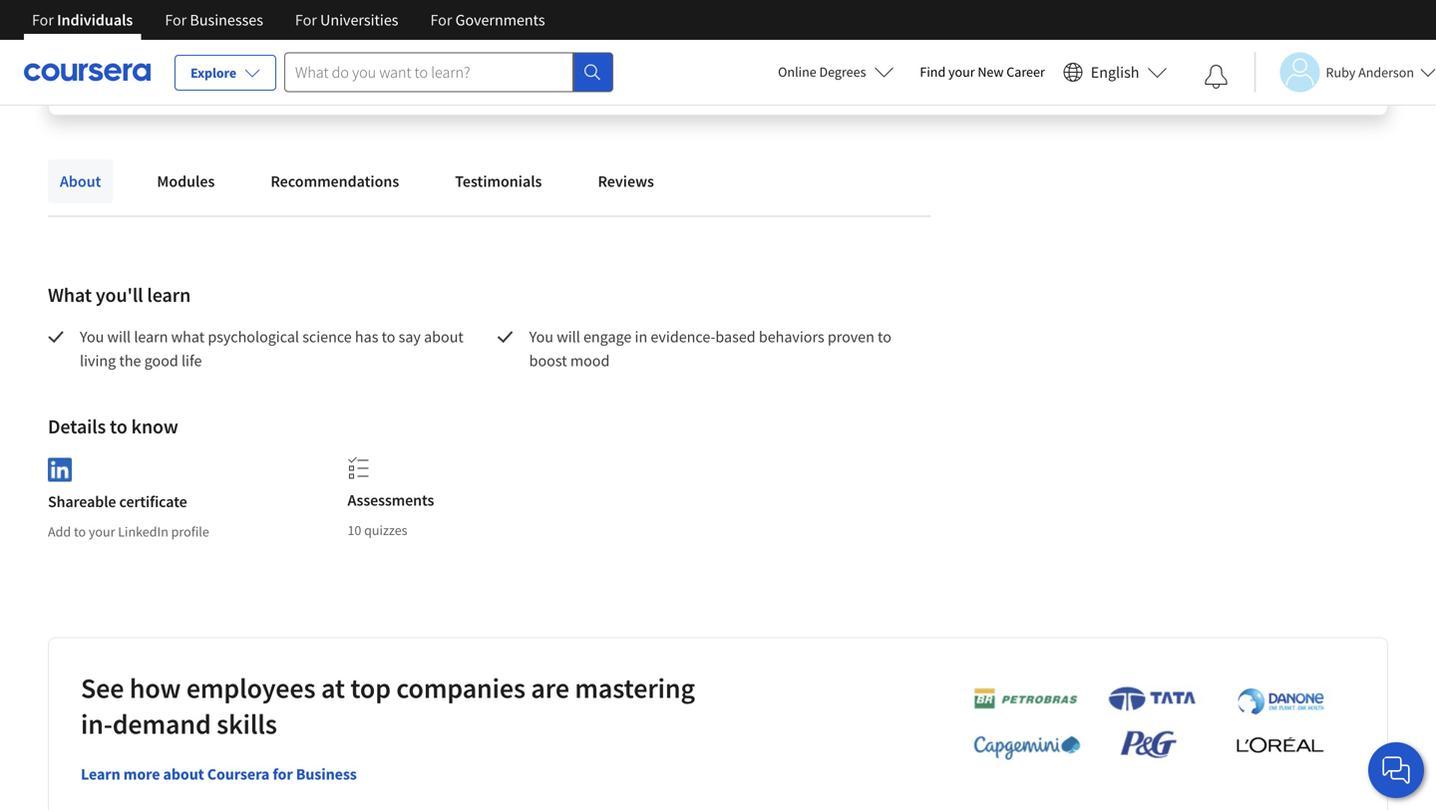 Task type: locate. For each thing, give the bounding box(es) containing it.
to inside you will learn what psychological science has to say about living the good life
[[382, 327, 395, 347]]

to up the week
[[853, 20, 871, 45]]

to left say
[[382, 327, 395, 347]]

12
[[776, 20, 797, 45]]

you will learn what psychological science has to say about living the good life
[[80, 327, 467, 371]]

recommendations
[[271, 172, 399, 192]]

your right find
[[949, 63, 975, 81]]

your left own
[[1100, 48, 1127, 66]]

0 horizontal spatial will
[[107, 327, 131, 347]]

in-
[[81, 707, 112, 742]]

None search field
[[284, 52, 613, 92]]

modules link
[[145, 160, 227, 203]]

certificate
[[119, 492, 187, 512]]

will inside you will learn what psychological science has to say about living the good life
[[107, 327, 131, 347]]

reviews
[[598, 172, 654, 192]]

at for see how employees at top companies are mastering in-demand skills
[[321, 672, 345, 706]]

about right say
[[424, 327, 464, 347]]

2 will from the left
[[557, 327, 580, 347]]

0 horizontal spatial learn
[[81, 765, 120, 785]]

for governments
[[430, 10, 545, 30]]

are
[[531, 672, 569, 706]]

learn up good
[[134, 327, 168, 347]]

learn left more
[[81, 765, 120, 785]]

to
[[853, 20, 871, 45], [382, 327, 395, 347], [878, 327, 892, 347], [110, 414, 127, 439], [74, 523, 86, 541]]

for
[[273, 765, 293, 785]]

no
[[413, 48, 430, 66]]

2 for from the left
[[165, 10, 187, 30]]

3 for from the left
[[295, 10, 317, 30]]

previous
[[432, 48, 483, 66]]

approx. 12 hours to complete 3 weeks at 4 hours a week
[[707, 20, 954, 66]]

in
[[635, 327, 648, 347]]

reviews link
[[586, 160, 666, 203]]

what
[[48, 283, 92, 308]]

will for mood
[[557, 327, 580, 347]]

1 vertical spatial learn
[[81, 765, 120, 785]]

1 horizontal spatial you
[[529, 327, 554, 347]]

to left know
[[110, 414, 127, 439]]

companies
[[396, 672, 526, 706]]

hours right 4
[[780, 48, 813, 66]]

0 horizontal spatial your
[[89, 523, 115, 541]]

say
[[399, 327, 421, 347]]

beginner
[[413, 20, 490, 45]]

hours
[[800, 20, 849, 45], [780, 48, 813, 66]]

you for you will engage in evidence-based behaviors proven to boost mood
[[529, 327, 554, 347]]

1 vertical spatial learn
[[134, 327, 168, 347]]

at down flexible
[[1086, 48, 1098, 66]]

10 quizzes
[[348, 522, 408, 540]]

anderson
[[1359, 63, 1414, 81]]

hours up a
[[800, 20, 849, 45]]

you up boost
[[529, 327, 554, 347]]

recommendations link
[[259, 160, 411, 203]]

online
[[778, 63, 817, 81]]

learn
[[1050, 48, 1083, 66], [81, 765, 120, 785]]

add to your linkedin profile
[[48, 523, 209, 541]]

coursera image
[[24, 56, 151, 88]]

what you'll learn
[[48, 283, 191, 308]]

learn
[[147, 283, 191, 308], [134, 327, 168, 347]]

has
[[355, 327, 378, 347]]

to inside you will engage in evidence-based behaviors proven to boost mood
[[878, 327, 892, 347]]

0 vertical spatial learn
[[1050, 48, 1083, 66]]

you inside you will learn what psychological science has to say about living the good life
[[80, 327, 104, 347]]

1 horizontal spatial at
[[756, 48, 767, 66]]

necessary
[[552, 48, 610, 66]]

4
[[770, 48, 777, 66]]

find
[[920, 63, 946, 81]]

at inside flexible schedule learn at your own pace
[[1086, 48, 1098, 66]]

to inside the approx. 12 hours to complete 3 weeks at 4 hours a week
[[853, 20, 871, 45]]

1 vertical spatial about
[[163, 765, 204, 785]]

3
[[707, 48, 714, 66]]

demand
[[112, 707, 211, 742]]

governments
[[455, 10, 545, 30]]

employees
[[186, 672, 316, 706]]

2 horizontal spatial at
[[1086, 48, 1098, 66]]

1 horizontal spatial will
[[557, 327, 580, 347]]

find your new career link
[[910, 60, 1055, 85]]

show notifications image
[[1204, 65, 1228, 89]]

you inside you will engage in evidence-based behaviors proven to boost mood
[[529, 327, 554, 347]]

about link
[[48, 160, 113, 203]]

(381
[[240, 48, 265, 66]]

find your new career
[[920, 63, 1045, 81]]

1 you from the left
[[80, 327, 104, 347]]

explore button
[[175, 55, 276, 91]]

will inside you will engage in evidence-based behaviors proven to boost mood
[[557, 327, 580, 347]]

career
[[1007, 63, 1045, 81]]

0 horizontal spatial about
[[163, 765, 204, 785]]

english button
[[1055, 40, 1176, 105]]

2 you from the left
[[529, 327, 554, 347]]

1 horizontal spatial learn
[[1050, 48, 1083, 66]]

your down the shareable certificate
[[89, 523, 115, 541]]

at
[[756, 48, 767, 66], [1086, 48, 1098, 66], [321, 672, 345, 706]]

for for businesses
[[165, 10, 187, 30]]

2 horizontal spatial your
[[1100, 48, 1127, 66]]

to right proven
[[878, 327, 892, 347]]

learn up "what"
[[147, 283, 191, 308]]

you for you will learn what psychological science has to say about living the good life
[[80, 327, 104, 347]]

0 vertical spatial learn
[[147, 283, 191, 308]]

new
[[978, 63, 1004, 81]]

your inside flexible schedule learn at your own pace
[[1100, 48, 1127, 66]]

4 for from the left
[[430, 10, 452, 30]]

0 horizontal spatial you
[[80, 327, 104, 347]]

at inside see how employees at top companies are mastering in-demand skills
[[321, 672, 345, 706]]

you
[[80, 327, 104, 347], [529, 327, 554, 347]]

add
[[48, 523, 71, 541]]

for up reviews)
[[295, 10, 317, 30]]

coursera
[[207, 765, 270, 785]]

experience
[[486, 48, 549, 66]]

1 for from the left
[[32, 10, 54, 30]]

learn down flexible
[[1050, 48, 1083, 66]]

1 horizontal spatial about
[[424, 327, 464, 347]]

1 will from the left
[[107, 327, 131, 347]]

universities
[[320, 10, 398, 30]]

for businesses
[[165, 10, 263, 30]]

for up previous
[[430, 10, 452, 30]]

you up living
[[80, 327, 104, 347]]

at left top
[[321, 672, 345, 706]]

coursera enterprise logos image
[[944, 686, 1343, 772]]

at for flexible schedule learn at your own pace
[[1086, 48, 1098, 66]]

see
[[81, 672, 124, 706]]

about right more
[[163, 765, 204, 785]]

will up the at the left
[[107, 327, 131, 347]]

shareable
[[48, 492, 116, 512]]

1 horizontal spatial your
[[949, 63, 975, 81]]

will up boost
[[557, 327, 580, 347]]

what
[[171, 327, 205, 347]]

0 horizontal spatial at
[[321, 672, 345, 706]]

for left "individuals"
[[32, 10, 54, 30]]

chat with us image
[[1381, 755, 1412, 787]]

for left 'businesses'
[[165, 10, 187, 30]]

learn inside you will learn what psychological science has to say about living the good life
[[134, 327, 168, 347]]

learn for you'll
[[147, 283, 191, 308]]

ruby
[[1326, 63, 1356, 81]]

0 vertical spatial about
[[424, 327, 464, 347]]

for for universities
[[295, 10, 317, 30]]

life
[[181, 351, 202, 371]]

at left 4
[[756, 48, 767, 66]]

own
[[1130, 48, 1155, 66]]

beginner level no previous experience necessary
[[413, 20, 610, 66]]

details to know
[[48, 414, 178, 439]]

linkedin
[[118, 523, 168, 541]]



Task type: vqa. For each thing, say whether or not it's contained in the screenshot.
History to the middle
no



Task type: describe. For each thing, give the bounding box(es) containing it.
modules
[[157, 172, 215, 192]]

pace
[[1158, 48, 1185, 66]]

complete
[[874, 20, 954, 45]]

businesses
[[190, 10, 263, 30]]

evidence-
[[651, 327, 716, 347]]

flexible
[[1050, 20, 1117, 45]]

weeks
[[717, 48, 753, 66]]

you'll
[[96, 283, 143, 308]]

quizzes
[[364, 522, 408, 540]]

testimonials link
[[443, 160, 554, 203]]

proven
[[828, 327, 875, 347]]

top
[[350, 672, 391, 706]]

degrees
[[819, 63, 866, 81]]

will for living
[[107, 327, 131, 347]]

individuals
[[57, 10, 133, 30]]

how
[[130, 672, 181, 706]]

you will engage in evidence-based behaviors proven to boost mood
[[529, 327, 895, 371]]

learn for will
[[134, 327, 168, 347]]

about inside you will learn what psychological science has to say about living the good life
[[424, 327, 464, 347]]

learn more about coursera for business
[[81, 765, 357, 785]]

good
[[144, 351, 178, 371]]

psychological
[[208, 327, 299, 347]]

about
[[60, 172, 101, 192]]

more
[[123, 765, 160, 785]]

a
[[816, 48, 823, 66]]

week
[[826, 48, 857, 66]]

assessments
[[348, 491, 434, 511]]

the
[[119, 351, 141, 371]]

1 vertical spatial hours
[[780, 48, 813, 66]]

(381 reviews)
[[240, 48, 316, 66]]

living
[[80, 351, 116, 371]]

approx.
[[707, 20, 772, 45]]

10
[[348, 522, 361, 540]]

level
[[493, 20, 534, 45]]

learn inside flexible schedule learn at your own pace
[[1050, 48, 1083, 66]]

at inside the approx. 12 hours to complete 3 weeks at 4 hours a week
[[756, 48, 767, 66]]

banner navigation
[[16, 0, 561, 40]]

for universities
[[295, 10, 398, 30]]

testimonials
[[455, 172, 542, 192]]

What do you want to learn? text field
[[284, 52, 574, 92]]

engage
[[584, 327, 632, 347]]

shareable certificate
[[48, 492, 187, 512]]

based
[[716, 327, 756, 347]]

profile
[[171, 523, 209, 541]]

boost
[[529, 351, 567, 371]]

behaviors
[[759, 327, 825, 347]]

skills
[[217, 707, 277, 742]]

english
[[1091, 62, 1140, 82]]

business
[[296, 765, 357, 785]]

mood
[[570, 351, 610, 371]]

ruby anderson button
[[1254, 52, 1436, 92]]

online degrees
[[778, 63, 866, 81]]

for for governments
[[430, 10, 452, 30]]

for individuals
[[32, 10, 133, 30]]

for for individuals
[[32, 10, 54, 30]]

to right 'add'
[[74, 523, 86, 541]]

science
[[302, 327, 352, 347]]

4.9
[[240, 20, 265, 45]]

flexible schedule learn at your own pace
[[1050, 20, 1197, 66]]

know
[[131, 414, 178, 439]]

see how employees at top companies are mastering in-demand skills
[[81, 672, 695, 742]]

ruby anderson
[[1326, 63, 1414, 81]]

explore
[[191, 64, 236, 82]]

0 vertical spatial hours
[[800, 20, 849, 45]]

mastering
[[575, 672, 695, 706]]

details
[[48, 414, 106, 439]]

reviews)
[[268, 48, 316, 66]]

online degrees button
[[762, 50, 910, 94]]



